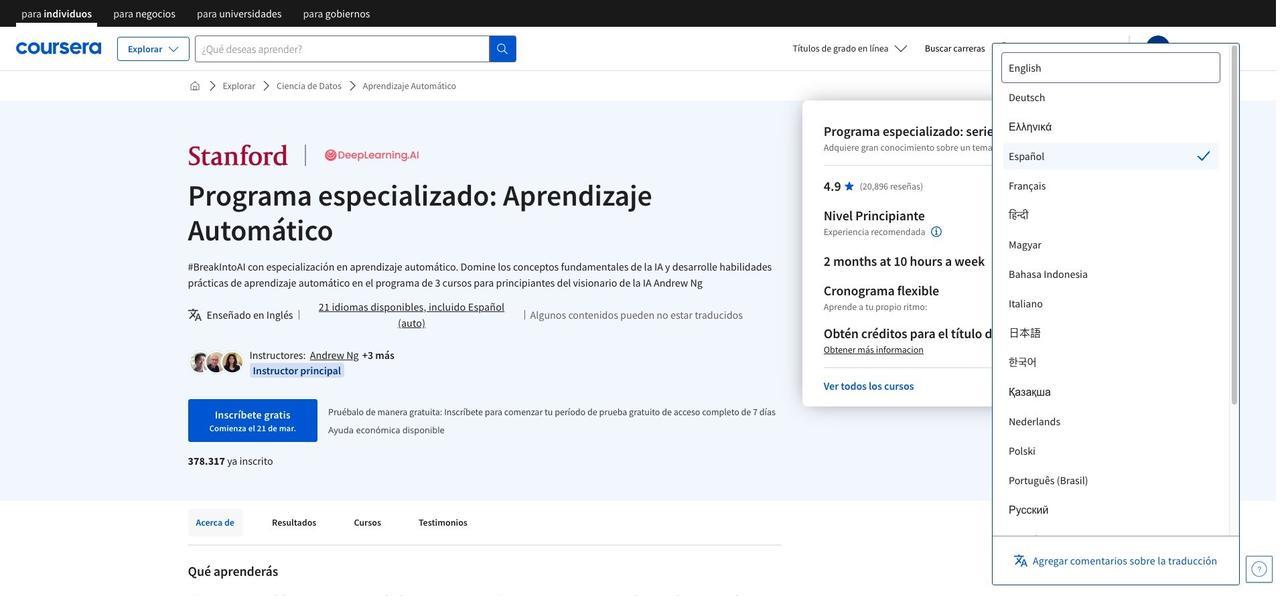 Task type: describe. For each thing, give the bounding box(es) containing it.
cartel navigation
[[11, 0, 381, 37]]

stanford university image
[[188, 143, 288, 168]]

más información sobre los créditos para el título de grado element
[[824, 343, 924, 357]]

centro de ayuda image
[[1252, 562, 1268, 578]]

coursera image
[[16, 38, 101, 59]]

geoff ladwig image
[[206, 352, 226, 373]]



Task type: locate. For each thing, give the bounding box(es) containing it.
andrew ng image
[[190, 352, 210, 373]]

radio item
[[1004, 143, 1219, 170]]

aarti bagul image
[[222, 352, 242, 373]]

None search field
[[195, 35, 516, 62]]

menu
[[1004, 54, 1219, 596]]

información sobre los prerrequisitos de nivel de dificultad. image
[[931, 227, 942, 237]]

inicio image
[[189, 80, 200, 91]]

deeplearning.ai image
[[322, 143, 422, 168]]



Task type: vqa. For each thing, say whether or not it's contained in the screenshot.
BANNER Navigation
no



